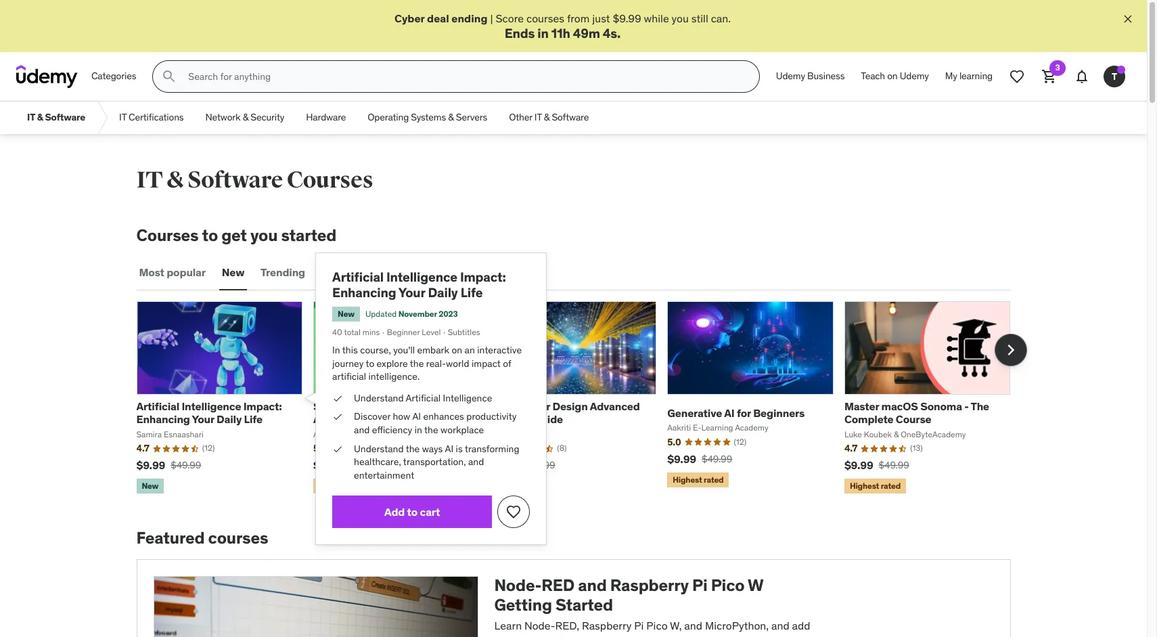 Task type: vqa. For each thing, say whether or not it's contained in the screenshot.
the right New
yes



Task type: locate. For each thing, give the bounding box(es) containing it.
0 horizontal spatial new
[[142, 481, 159, 491]]

enhancing
[[333, 285, 396, 301], [136, 413, 190, 426]]

.
[[618, 25, 621, 42]]

$9.99 up the .
[[613, 12, 642, 25]]

close image
[[1122, 12, 1135, 26]]

it & software link
[[16, 102, 96, 134]]

understand inside understand the ways ai is transforming healthcare, transportation, and entertainment
[[354, 443, 404, 455]]

1 horizontal spatial daily
[[428, 285, 458, 301]]

you right get
[[250, 225, 278, 246]]

your inside artificial intelligence impact: enhancing your daily life samira esnaashari
[[192, 413, 214, 426]]

artificial up samira
[[136, 400, 179, 413]]

impact:
[[460, 269, 506, 285], [244, 400, 282, 413]]

1 vertical spatial xsmall image
[[333, 411, 343, 424]]

ai inside understand the ways ai is transforming healthcare, transportation, and entertainment
[[445, 443, 454, 455]]

intelligence.
[[369, 371, 420, 383]]

to inside button
[[407, 505, 418, 518]]

pico left w
[[711, 575, 745, 596]]

0 horizontal spatial udemy
[[777, 70, 806, 82]]

hardware link
[[295, 102, 357, 134]]

courses
[[287, 166, 373, 194], [136, 225, 199, 246]]

daily for artificial intelligence impact: enhancing your daily life
[[428, 285, 458, 301]]

on left an
[[452, 344, 463, 356]]

it right the arrow pointing to subcategory menu links image
[[119, 111, 127, 123]]

1 horizontal spatial udemy
[[900, 70, 929, 82]]

xsmall image
[[333, 392, 343, 405], [333, 411, 343, 424], [333, 443, 343, 456]]

most popular button
[[136, 257, 208, 289]]

courses up ends
[[527, 12, 565, 25]]

-
[[965, 400, 969, 413]]

Search for anything text field
[[186, 65, 743, 88]]

xsmall image left discover
[[333, 411, 343, 424]]

updated
[[366, 309, 397, 319]]

interactive
[[477, 344, 522, 356]]

0 horizontal spatial enhancing
[[136, 413, 190, 426]]

2 xsmall image from the top
[[333, 411, 343, 424]]

toolkit.
[[722, 634, 755, 637]]

new inside carousel element
[[142, 481, 159, 491]]

software left the arrow pointing to subcategory menu links image
[[45, 111, 85, 123]]

artificial up the "updated"
[[333, 269, 384, 285]]

1 horizontal spatial your
[[399, 285, 425, 301]]

1 vertical spatial understand
[[354, 443, 404, 455]]

the-
[[567, 634, 588, 637]]

pico
[[711, 575, 745, 596], [647, 619, 668, 632]]

1 vertical spatial daily
[[217, 413, 242, 426]]

ai inside carousel element
[[725, 406, 735, 420]]

impact: inside artificial intelligence impact: enhancing your daily life samira esnaashari
[[244, 400, 282, 413]]

pi up the your
[[635, 619, 644, 632]]

certifications
[[129, 111, 184, 123]]

generative ai for beginners
[[668, 406, 805, 420]]

you left still
[[672, 12, 689, 25]]

intelligence inside artificial intelligence impact: enhancing your daily life samira esnaashari
[[182, 400, 241, 413]]

data center design advanced training guide link
[[491, 400, 640, 426]]

0 vertical spatial your
[[399, 285, 425, 301]]

new up total
[[338, 309, 355, 319]]

servers
[[456, 111, 488, 123]]

my
[[946, 70, 958, 82]]

xsmall image down artificial
[[333, 392, 343, 405]]

0 vertical spatial courses
[[527, 12, 565, 25]]

intelligence inside artificial intelligence impact: enhancing your daily life
[[387, 269, 458, 285]]

enhancing inside artificial intelligence impact: enhancing your daily life
[[333, 285, 396, 301]]

1 horizontal spatial artificial intelligence impact: enhancing your daily life link
[[333, 269, 506, 301]]

in this course, you'll embark on an interactive journey to explore the real-world impact of artificial intelligence.
[[333, 344, 522, 383]]

2 vertical spatial xsmall image
[[333, 443, 343, 456]]

esnaashari
[[164, 429, 204, 439]]

& inside it & software link
[[37, 111, 43, 123]]

1 vertical spatial artificial intelligence impact: enhancing your daily life link
[[136, 400, 282, 426]]

artificial inside artificial intelligence impact: enhancing your daily life samira esnaashari
[[136, 400, 179, 413]]

it & software
[[27, 111, 85, 123]]

1 vertical spatial courses
[[136, 225, 199, 246]]

node- up state- in the left of the page
[[525, 619, 556, 632]]

in inside cyber deal ending | score courses from just $9.99 while you still can. ends in 11h 49m 4s .
[[538, 25, 549, 42]]

2 understand from the top
[[354, 443, 404, 455]]

intelligence for artificial intelligence impact: enhancing your daily life samira esnaashari
[[182, 400, 241, 413]]

software for it & software
[[45, 111, 85, 123]]

1 vertical spatial impact:
[[244, 400, 282, 413]]

& left security
[[243, 111, 249, 123]]

1 vertical spatial enhancing
[[136, 413, 190, 426]]

it down it certifications link
[[136, 166, 163, 194]]

ai inside discover how ai enhances productivity and efficiency in the workplace
[[413, 411, 421, 423]]

0 horizontal spatial courses
[[208, 528, 268, 549]]

software right "other"
[[552, 111, 589, 123]]

enhancing up samira
[[136, 413, 190, 426]]

teach
[[861, 70, 886, 82]]

it down udemy image
[[27, 111, 35, 123]]

pi up technology
[[693, 575, 708, 596]]

ai left for
[[725, 406, 735, 420]]

daily inside artificial intelligence impact: enhancing your daily life
[[428, 285, 458, 301]]

ai
[[725, 406, 735, 420], [413, 411, 421, 423], [445, 443, 454, 455]]

0 vertical spatial xsmall image
[[333, 392, 343, 405]]

0 horizontal spatial on
[[452, 344, 463, 356]]

impact: inside artificial intelligence impact: enhancing your daily life
[[460, 269, 506, 285]]

0 vertical spatial enhancing
[[333, 285, 396, 301]]

2 udemy from the left
[[900, 70, 929, 82]]

cyber deal ending | score courses from just $9.99 while you still can. ends in 11h 49m 4s .
[[395, 12, 731, 42]]

1 vertical spatial life
[[244, 413, 263, 426]]

$9.99 down 4.7 on the bottom left
[[136, 458, 165, 472]]

ai left "is" on the bottom left of page
[[445, 443, 454, 455]]

ai right how
[[413, 411, 421, 423]]

& left servers
[[448, 111, 454, 123]]

0 vertical spatial the
[[410, 357, 424, 369]]

courses inside cyber deal ending | score courses from just $9.99 while you still can. ends in 11h 49m 4s .
[[527, 12, 565, 25]]

0 horizontal spatial pico
[[647, 619, 668, 632]]

trending button
[[258, 257, 308, 289]]

courses up most popular
[[136, 225, 199, 246]]

software up get
[[188, 166, 283, 194]]

enhancing for artificial intelligence impact: enhancing your daily life
[[333, 285, 396, 301]]

the
[[971, 400, 990, 413]]

generative ai for beginners link
[[668, 406, 805, 420]]

0 horizontal spatial life
[[244, 413, 263, 426]]

impact: for artificial intelligence impact: enhancing your daily life
[[460, 269, 506, 285]]

1 vertical spatial the
[[425, 424, 438, 436]]

0 horizontal spatial courses
[[136, 225, 199, 246]]

1 horizontal spatial enhancing
[[333, 285, 396, 301]]

and down discover
[[354, 424, 370, 436]]

1 horizontal spatial $9.99
[[613, 12, 642, 25]]

1 horizontal spatial pi
[[693, 575, 708, 596]]

0 horizontal spatial artificial
[[136, 400, 179, 413]]

0 vertical spatial you
[[672, 12, 689, 25]]

0 vertical spatial daily
[[428, 285, 458, 301]]

0 horizontal spatial $9.99
[[136, 458, 165, 472]]

categories
[[91, 70, 136, 82]]

raspberry up w,
[[611, 575, 689, 596]]

1 vertical spatial raspberry
[[582, 619, 632, 632]]

to left the your
[[630, 634, 640, 637]]

0 vertical spatial artificial intelligence impact: enhancing your daily life link
[[333, 269, 506, 301]]

and inside understand the ways ai is transforming healthcare, transportation, and entertainment
[[469, 456, 484, 468]]

daily inside artificial intelligence impact: enhancing your daily life samira esnaashari
[[217, 413, 242, 426]]

2 horizontal spatial ai
[[725, 406, 735, 420]]

impact
[[472, 357, 501, 369]]

node- up learn
[[495, 575, 542, 596]]

in right ends
[[538, 25, 549, 42]]

artificial for artificial intelligence impact: enhancing your daily life
[[333, 269, 384, 285]]

to left the cart
[[407, 505, 418, 518]]

learning
[[960, 70, 993, 82]]

1 horizontal spatial life
[[461, 285, 483, 301]]

enhancing up the "updated"
[[333, 285, 396, 301]]

and
[[354, 424, 370, 436], [469, 456, 484, 468], [578, 575, 607, 596], [685, 619, 703, 632], [772, 619, 790, 632]]

artificial intelligence impact: enhancing your daily life link for (12)
[[136, 400, 282, 426]]

most popular
[[139, 266, 206, 279]]

your up updated november 2023
[[399, 285, 425, 301]]

to inside in this course, you'll embark on an interactive journey to explore the real-world impact of artificial intelligence.
[[366, 357, 375, 369]]

intelligence up november
[[387, 269, 458, 285]]

entertainment
[[354, 469, 415, 481]]

your inside artificial intelligence impact: enhancing your daily life
[[399, 285, 425, 301]]

0 vertical spatial understand
[[354, 392, 404, 404]]

0 vertical spatial in
[[538, 25, 549, 42]]

and up technology
[[685, 619, 703, 632]]

courses up started
[[287, 166, 373, 194]]

2 horizontal spatial artificial
[[406, 392, 441, 404]]

udemy left 'my'
[[900, 70, 929, 82]]

w
[[748, 575, 764, 596]]

on
[[888, 70, 898, 82], [452, 344, 463, 356]]

1 horizontal spatial pico
[[711, 575, 745, 596]]

2 horizontal spatial software
[[552, 111, 589, 123]]

xsmall image left healthcare,
[[333, 443, 343, 456]]

productivity
[[467, 411, 517, 423]]

enhancing for artificial intelligence impact: enhancing your daily life samira esnaashari
[[136, 413, 190, 426]]

the left 'ways'
[[406, 443, 420, 455]]

it
[[27, 111, 35, 123], [119, 111, 127, 123], [535, 111, 542, 123], [136, 166, 163, 194]]

you have alerts image
[[1118, 66, 1126, 74]]

still
[[692, 12, 709, 25]]

1 horizontal spatial ai
[[445, 443, 454, 455]]

it for it & software
[[27, 111, 35, 123]]

0 vertical spatial on
[[888, 70, 898, 82]]

getting
[[495, 595, 552, 616]]

the inside discover how ai enhances productivity and efficiency in the workplace
[[425, 424, 438, 436]]

0 vertical spatial courses
[[287, 166, 373, 194]]

3 xsmall image from the top
[[333, 443, 343, 456]]

12 reviews element
[[202, 443, 215, 454]]

artificial inside artificial intelligence impact: enhancing your daily life
[[333, 269, 384, 285]]

& for it & software
[[37, 111, 43, 123]]

w,
[[670, 619, 682, 632]]

intelligence up the esnaashari on the bottom left of page
[[182, 400, 241, 413]]

1 horizontal spatial courses
[[287, 166, 373, 194]]

1 vertical spatial pi
[[635, 619, 644, 632]]

artificial intelligence impact: enhancing your daily life link up november
[[333, 269, 506, 301]]

udemy left "business"
[[777, 70, 806, 82]]

life
[[461, 285, 483, 301], [244, 413, 263, 426]]

life inside artificial intelligence impact: enhancing your daily life samira esnaashari
[[244, 413, 263, 426]]

0 vertical spatial new
[[222, 266, 244, 279]]

your for artificial intelligence impact: enhancing your daily life
[[399, 285, 425, 301]]

& right "other"
[[544, 111, 550, 123]]

1 vertical spatial $9.99
[[136, 458, 165, 472]]

center
[[517, 400, 550, 413]]

1 horizontal spatial new
[[222, 266, 244, 279]]

the down the you'll
[[410, 357, 424, 369]]

this
[[342, 344, 358, 356]]

1 horizontal spatial software
[[188, 166, 283, 194]]

arrow pointing to subcategory menu links image
[[96, 102, 108, 134]]

0 vertical spatial life
[[461, 285, 483, 301]]

1 horizontal spatial courses
[[527, 12, 565, 25]]

0 horizontal spatial pi
[[635, 619, 644, 632]]

pico up the your
[[647, 619, 668, 632]]

2 vertical spatial new
[[142, 481, 159, 491]]

the down enhances
[[425, 424, 438, 436]]

deal
[[427, 12, 449, 25]]

artificial up enhances
[[406, 392, 441, 404]]

& inside network & security link
[[243, 111, 249, 123]]

enhancing inside artificial intelligence impact: enhancing your daily life samira esnaashari
[[136, 413, 190, 426]]

0 horizontal spatial impact:
[[244, 400, 282, 413]]

udemy business link
[[768, 60, 853, 93]]

you
[[672, 12, 689, 25], [250, 225, 278, 246]]

life inside artificial intelligence impact: enhancing your daily life
[[461, 285, 483, 301]]

1 horizontal spatial in
[[538, 25, 549, 42]]

0 vertical spatial impact:
[[460, 269, 506, 285]]

artificial intelligence impact: enhancing your daily life link inside carousel element
[[136, 400, 282, 426]]

artificial intelligence impact: enhancing your daily life link
[[333, 269, 506, 301], [136, 400, 282, 426]]

explore
[[377, 357, 408, 369]]

understand up healthcare,
[[354, 443, 404, 455]]

xsmall image for understand the ways ai is transforming healthcare, transportation, and entertainment
[[333, 443, 343, 456]]

1 vertical spatial on
[[452, 344, 463, 356]]

1 horizontal spatial on
[[888, 70, 898, 82]]

artificial intelligence impact: enhancing your daily life link up the esnaashari on the bottom left of page
[[136, 400, 282, 426]]

and down transforming
[[469, 456, 484, 468]]

operating
[[368, 111, 409, 123]]

and inside discover how ai enhances productivity and efficiency in the workplace
[[354, 424, 370, 436]]

1 vertical spatial courses
[[208, 528, 268, 549]]

to
[[202, 225, 218, 246], [366, 357, 375, 369], [407, 505, 418, 518], [630, 634, 640, 637]]

artificial for artificial intelligence impact: enhancing your daily life samira esnaashari
[[136, 400, 179, 413]]

1 understand from the top
[[354, 392, 404, 404]]

subtitles
[[448, 327, 480, 337]]

2 vertical spatial the
[[406, 443, 420, 455]]

raspberry up tools
[[582, 619, 632, 632]]

understand up discover
[[354, 392, 404, 404]]

is
[[456, 443, 463, 455]]

on right teach
[[888, 70, 898, 82]]

0 vertical spatial $9.99
[[613, 12, 642, 25]]

0 horizontal spatial software
[[45, 111, 85, 123]]

1 horizontal spatial artificial
[[333, 269, 384, 285]]

your
[[399, 285, 425, 301], [192, 413, 214, 426]]

1 vertical spatial new
[[338, 309, 355, 319]]

in up 'ways'
[[415, 424, 422, 436]]

0 horizontal spatial in
[[415, 424, 422, 436]]

new down $9.99 $49.99
[[142, 481, 159, 491]]

started
[[556, 595, 613, 616]]

0 horizontal spatial artificial intelligence impact: enhancing your daily life link
[[136, 400, 282, 426]]

intelligence
[[387, 269, 458, 285], [443, 392, 492, 404], [182, 400, 241, 413]]

and right "red"
[[578, 575, 607, 596]]

of
[[503, 357, 511, 369]]

raspberry
[[611, 575, 689, 596], [582, 619, 632, 632]]

get
[[222, 225, 247, 246]]

2 horizontal spatial new
[[338, 309, 355, 319]]

& down udemy image
[[37, 111, 43, 123]]

1 vertical spatial your
[[192, 413, 214, 426]]

the inside understand the ways ai is transforming healthcare, transportation, and entertainment
[[406, 443, 420, 455]]

& down 'certifications'
[[167, 166, 184, 194]]

to down course,
[[366, 357, 375, 369]]

1 horizontal spatial impact:
[[460, 269, 506, 285]]

artificial intelligence impact: enhancing your daily life
[[333, 269, 506, 301]]

daily
[[428, 285, 458, 301], [217, 413, 242, 426]]

0 horizontal spatial daily
[[217, 413, 242, 426]]

shopping cart with 3 items image
[[1042, 69, 1058, 85]]

new down get
[[222, 266, 244, 279]]

udemy
[[777, 70, 806, 82], [900, 70, 929, 82]]

1 udemy from the left
[[777, 70, 806, 82]]

add to cart
[[385, 505, 440, 518]]

submit search image
[[161, 69, 178, 85]]

& inside operating systems & servers link
[[448, 111, 454, 123]]

featured courses
[[136, 528, 268, 549]]

to inside 'node-red and raspberry pi pico w getting started learn node-red, raspberry pi pico w, and micropython, and add these state-of-the-art tools to your technology toolkit.'
[[630, 634, 640, 637]]

in inside discover how ai enhances productivity and efficiency in the workplace
[[415, 424, 422, 436]]

1 xsmall image from the top
[[333, 392, 343, 405]]

0 horizontal spatial your
[[192, 413, 214, 426]]

your up the esnaashari on the bottom left of page
[[192, 413, 214, 426]]

0 horizontal spatial ai
[[413, 411, 421, 423]]

courses right 'featured'
[[208, 528, 268, 549]]

0 horizontal spatial you
[[250, 225, 278, 246]]

1 horizontal spatial you
[[672, 12, 689, 25]]

1 vertical spatial in
[[415, 424, 422, 436]]

notifications image
[[1075, 69, 1091, 85]]

security
[[251, 111, 285, 123]]

add
[[793, 619, 811, 632]]



Task type: describe. For each thing, give the bounding box(es) containing it.
life for artificial intelligence impact: enhancing your daily life samira esnaashari
[[244, 413, 263, 426]]

|
[[491, 12, 493, 25]]

your
[[642, 634, 663, 637]]

t link
[[1099, 60, 1131, 93]]

other
[[509, 111, 533, 123]]

the inside in this course, you'll embark on an interactive journey to explore the real-world impact of artificial intelligence.
[[410, 357, 424, 369]]

40 total mins
[[333, 327, 380, 337]]

enhances
[[424, 411, 464, 423]]

0 vertical spatial node-
[[495, 575, 542, 596]]

artificial intelligence impact: enhancing your daily life link for beginner level
[[333, 269, 506, 301]]

systems
[[411, 111, 446, 123]]

in
[[333, 344, 340, 356]]

node-red and raspberry pi pico w getting started learn node-red, raspberry pi pico w, and micropython, and add these state-of-the-art tools to your technology toolkit.
[[495, 575, 811, 637]]

on inside in this course, you'll embark on an interactive journey to explore the real-world impact of artificial intelligence.
[[452, 344, 463, 356]]

t
[[1112, 70, 1118, 82]]

teach on udemy link
[[853, 60, 938, 93]]

learn
[[495, 619, 522, 632]]

macos
[[882, 400, 919, 413]]

teach on udemy
[[861, 70, 929, 82]]

ending
[[452, 12, 488, 25]]

these
[[495, 634, 522, 637]]

data
[[491, 400, 514, 413]]

0 vertical spatial raspberry
[[611, 575, 689, 596]]

next image
[[1000, 339, 1022, 361]]

new button
[[219, 257, 247, 289]]

while
[[644, 12, 669, 25]]

network
[[205, 111, 241, 123]]

guide
[[534, 413, 563, 426]]

for
[[737, 406, 751, 420]]

master
[[845, 400, 880, 413]]

& for it & software courses
[[167, 166, 184, 194]]

intelligence up enhances
[[443, 392, 492, 404]]

you inside cyber deal ending | score courses from just $9.99 while you still can. ends in 11h 49m 4s .
[[672, 12, 689, 25]]

udemy image
[[16, 65, 78, 88]]

it for it & software courses
[[136, 166, 163, 194]]

beginner level
[[387, 327, 441, 337]]

cyber
[[395, 12, 425, 25]]

impact: for artificial intelligence impact: enhancing your daily life samira esnaashari
[[244, 400, 282, 413]]

$49.99
[[171, 459, 201, 471]]

score
[[496, 12, 524, 25]]

1 vertical spatial pico
[[647, 619, 668, 632]]

featured
[[136, 528, 205, 549]]

advanced
[[590, 400, 640, 413]]

3
[[1056, 62, 1061, 73]]

can.
[[711, 12, 731, 25]]

understand for understand the ways ai is transforming healthcare, transportation, and entertainment
[[354, 443, 404, 455]]

intelligence for artificial intelligence impact: enhancing your daily life
[[387, 269, 458, 285]]

embark
[[417, 344, 450, 356]]

add
[[385, 505, 405, 518]]

an
[[465, 344, 475, 356]]

carousel element
[[136, 301, 1027, 497]]

ways
[[422, 443, 443, 455]]

udemy business
[[777, 70, 845, 82]]

operating systems & servers
[[368, 111, 488, 123]]

& inside other it & software link
[[544, 111, 550, 123]]

$9.99 inside cyber deal ending | score courses from just $9.99 while you still can. ends in 11h 49m 4s .
[[613, 12, 642, 25]]

understand for understand artificial intelligence
[[354, 392, 404, 404]]

technology
[[665, 634, 719, 637]]

network & security link
[[195, 102, 295, 134]]

micropython,
[[705, 619, 769, 632]]

tools
[[604, 634, 627, 637]]

transforming
[[465, 443, 520, 455]]

understand artificial intelligence
[[354, 392, 492, 404]]

operating systems & servers link
[[357, 102, 498, 134]]

healthcare,
[[354, 456, 401, 468]]

total
[[344, 327, 361, 337]]

software for it & software courses
[[188, 166, 283, 194]]

new inside button
[[222, 266, 244, 279]]

started
[[281, 225, 337, 246]]

2023
[[439, 309, 458, 319]]

how
[[393, 411, 411, 423]]

daily for artificial intelligence impact: enhancing your daily life samira esnaashari
[[217, 413, 242, 426]]

courses to get you started
[[136, 225, 337, 246]]

(12)
[[202, 443, 215, 453]]

your for artificial intelligence impact: enhancing your daily life samira esnaashari
[[192, 413, 214, 426]]

it right "other"
[[535, 111, 542, 123]]

0 vertical spatial pico
[[711, 575, 745, 596]]

red,
[[555, 619, 580, 632]]

world
[[446, 357, 470, 369]]

state-
[[524, 634, 553, 637]]

xsmall image for understand artificial intelligence
[[333, 392, 343, 405]]

beginner
[[387, 327, 420, 337]]

life for artificial intelligence impact: enhancing your daily life
[[461, 285, 483, 301]]

network & security
[[205, 111, 285, 123]]

november
[[399, 309, 437, 319]]

artificial intelligence impact: enhancing your daily life samira esnaashari
[[136, 400, 282, 439]]

discover
[[354, 411, 391, 423]]

add to cart button
[[333, 496, 492, 528]]

transportation,
[[403, 456, 466, 468]]

1 vertical spatial you
[[250, 225, 278, 246]]

and left add
[[772, 619, 790, 632]]

understand the ways ai is transforming healthcare, transportation, and entertainment
[[354, 443, 520, 481]]

wishlist image
[[506, 504, 522, 520]]

& for network & security
[[243, 111, 249, 123]]

trending
[[261, 266, 305, 279]]

$9.99 inside carousel element
[[136, 458, 165, 472]]

wishlist image
[[1010, 69, 1026, 85]]

1 vertical spatial node-
[[525, 619, 556, 632]]

design
[[553, 400, 588, 413]]

real-
[[426, 357, 446, 369]]

0 vertical spatial pi
[[693, 575, 708, 596]]

xsmall image for discover how ai enhances productivity and efficiency in the workplace
[[333, 411, 343, 424]]

just
[[593, 12, 610, 25]]

it for it certifications
[[119, 111, 127, 123]]

course,
[[360, 344, 391, 356]]

ends
[[505, 25, 535, 42]]

hardware
[[306, 111, 346, 123]]

art
[[588, 634, 601, 637]]

3 link
[[1034, 60, 1066, 93]]

complete
[[845, 413, 894, 426]]

to left get
[[202, 225, 218, 246]]



